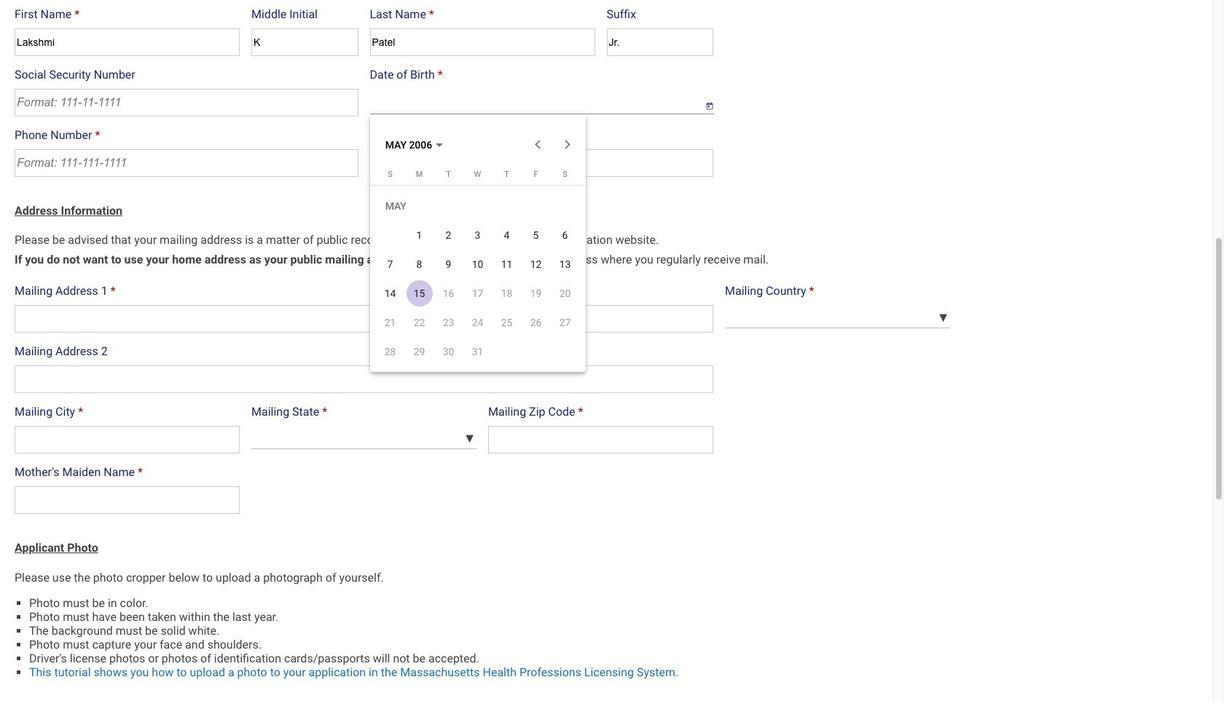Task type: locate. For each thing, give the bounding box(es) containing it.
row
[[376, 220, 580, 250], [376, 250, 580, 279], [376, 279, 580, 308], [376, 308, 580, 337], [376, 337, 580, 366]]

cell
[[434, 279, 463, 308], [463, 279, 492, 308], [492, 279, 521, 308], [521, 279, 551, 308], [551, 279, 580, 308], [376, 308, 405, 337], [405, 308, 434, 337], [434, 308, 463, 337], [463, 308, 492, 337], [492, 308, 521, 337], [521, 308, 551, 337], [551, 308, 580, 337], [376, 337, 405, 366], [405, 337, 434, 366], [434, 337, 463, 366], [463, 337, 492, 366]]

1 row from the top
[[376, 220, 580, 250]]

grid
[[376, 169, 580, 366]]

2 row from the top
[[376, 250, 580, 279]]

None text field
[[15, 28, 240, 56], [15, 305, 713, 333], [15, 366, 713, 394], [15, 487, 240, 514], [15, 28, 240, 56], [15, 305, 713, 333], [15, 366, 713, 394], [15, 487, 240, 514]]

None text field
[[251, 28, 358, 56], [370, 28, 595, 56], [607, 28, 713, 56], [370, 149, 713, 177], [15, 426, 240, 454], [488, 426, 713, 454], [251, 28, 358, 56], [370, 28, 595, 56], [607, 28, 713, 56], [370, 149, 713, 177], [15, 426, 240, 454], [488, 426, 713, 454]]

None field
[[370, 89, 693, 114]]



Task type: describe. For each thing, give the bounding box(es) containing it.
4 row from the top
[[376, 308, 580, 337]]

Format: 111-111-1111 text field
[[15, 149, 358, 177]]

3 row from the top
[[376, 279, 580, 308]]

5 row from the top
[[376, 337, 580, 366]]

Format: 111-11-1111 text field
[[15, 89, 358, 116]]



Task type: vqa. For each thing, say whether or not it's contained in the screenshot.
'MASSACHUSETTS STATE SEAL' image on the bottom left
no



